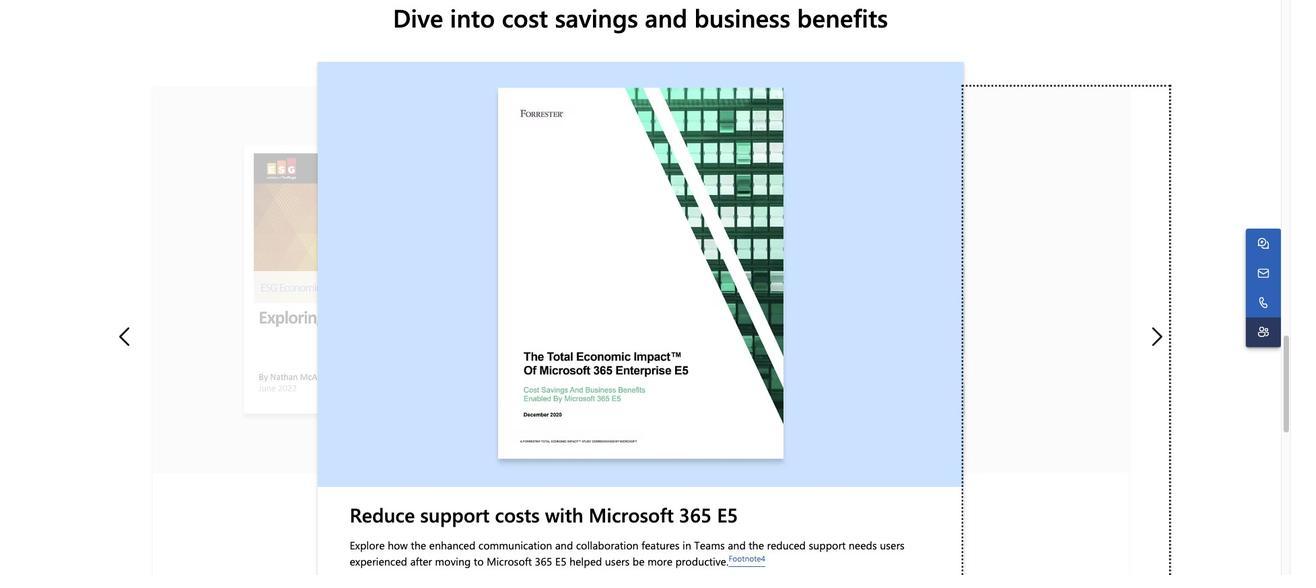 Task type: describe. For each thing, give the bounding box(es) containing it.
be
[[633, 555, 645, 569]]

moving
[[435, 555, 471, 569]]

productive.
[[676, 555, 729, 569]]

e5
[[718, 502, 738, 528]]

with
[[545, 502, 584, 528]]

needs
[[849, 539, 878, 553]]

collaboration
[[576, 539, 639, 553]]

enhanced
[[429, 539, 476, 553]]

1 horizontal spatial users
[[881, 539, 905, 553]]

0 vertical spatial support
[[421, 502, 490, 528]]

1 horizontal spatial microsoft
[[589, 502, 674, 528]]

e5 helped
[[556, 555, 602, 569]]

0 horizontal spatial and
[[556, 539, 573, 553]]

communication
[[479, 539, 553, 553]]

costs
[[495, 502, 540, 528]]

business
[[695, 1, 791, 34]]

benefits
[[798, 1, 889, 34]]

reduce support costs with microsoft 365 e5
[[350, 502, 738, 528]]

explore how the enhanced communication and collaboration features in teams and the reduced support needs users experienced after moving to microsoft 365 e5 helped users be more productive.
[[350, 539, 905, 569]]

microsoft inside explore how the enhanced communication and collaboration features in teams and the reduced support needs users experienced after moving to microsoft 365 e5 helped users be more productive.
[[487, 555, 532, 569]]



Task type: vqa. For each thing, say whether or not it's contained in the screenshot.
the rightmost the that
no



Task type: locate. For each thing, give the bounding box(es) containing it.
more
[[648, 555, 673, 569]]

features
[[642, 539, 680, 553]]

support up enhanced
[[421, 502, 490, 528]]

how
[[388, 539, 408, 553]]

0 vertical spatial microsoft
[[589, 502, 674, 528]]

microsoft
[[589, 502, 674, 528], [487, 555, 532, 569]]

1 vertical spatial users
[[605, 555, 630, 569]]

1 vertical spatial support
[[809, 539, 846, 553]]

support
[[421, 502, 490, 528], [809, 539, 846, 553]]

reduced
[[768, 539, 806, 553]]

0 horizontal spatial users
[[605, 555, 630, 569]]

0 vertical spatial users
[[881, 539, 905, 553]]

dive
[[393, 1, 443, 34]]

footnote 4
[[729, 554, 766, 564]]

365 down communication
[[535, 555, 553, 569]]

users down collaboration
[[605, 555, 630, 569]]

microsoft down communication
[[487, 555, 532, 569]]

0 horizontal spatial the
[[411, 539, 426, 553]]

0 vertical spatial 365
[[680, 502, 712, 528]]

teams
[[695, 539, 725, 553]]

support inside explore how the enhanced communication and collaboration features in teams and the reduced support needs users experienced after moving to microsoft 365 e5 helped users be more productive.
[[809, 539, 846, 553]]

microsoft up collaboration
[[589, 502, 674, 528]]

the
[[411, 539, 426, 553], [749, 539, 765, 553]]

in
[[683, 539, 692, 553]]

the up after
[[411, 539, 426, 553]]

1 horizontal spatial support
[[809, 539, 846, 553]]

to
[[474, 555, 484, 569]]

experienced
[[350, 555, 408, 569]]

365
[[680, 502, 712, 528], [535, 555, 553, 569]]

footnote
[[729, 554, 762, 564]]

cost
[[502, 1, 548, 34]]

users
[[881, 539, 905, 553], [605, 555, 630, 569]]

1 horizontal spatial the
[[749, 539, 765, 553]]

4
[[762, 554, 766, 564]]

and
[[645, 1, 688, 34], [556, 539, 573, 553], [728, 539, 746, 553]]

0 horizontal spatial support
[[421, 502, 490, 528]]

the study titled the total economic impact™ of microsoft 365 enterprise e5 image
[[318, 62, 964, 488]]

2 horizontal spatial and
[[728, 539, 746, 553]]

reduce
[[350, 502, 415, 528]]

1 horizontal spatial and
[[645, 1, 688, 34]]

the up the 4
[[749, 539, 765, 553]]

1 vertical spatial microsoft
[[487, 555, 532, 569]]

after
[[411, 555, 432, 569]]

1 vertical spatial 365
[[535, 555, 553, 569]]

365 up the in
[[680, 502, 712, 528]]

savings
[[555, 1, 639, 34]]

into
[[450, 1, 495, 34]]

users right needs
[[881, 539, 905, 553]]

support left needs
[[809, 539, 846, 553]]

0 horizontal spatial 365
[[535, 555, 553, 569]]

dive into cost savings and business benefits
[[393, 1, 889, 34]]

1 horizontal spatial 365
[[680, 502, 712, 528]]

explore
[[350, 539, 385, 553]]

0 horizontal spatial microsoft
[[487, 555, 532, 569]]

1 the from the left
[[411, 539, 426, 553]]

365 inside explore how the enhanced communication and collaboration features in teams and the reduced support needs users experienced after moving to microsoft 365 e5 helped users be more productive.
[[535, 555, 553, 569]]

2 the from the left
[[749, 539, 765, 553]]



